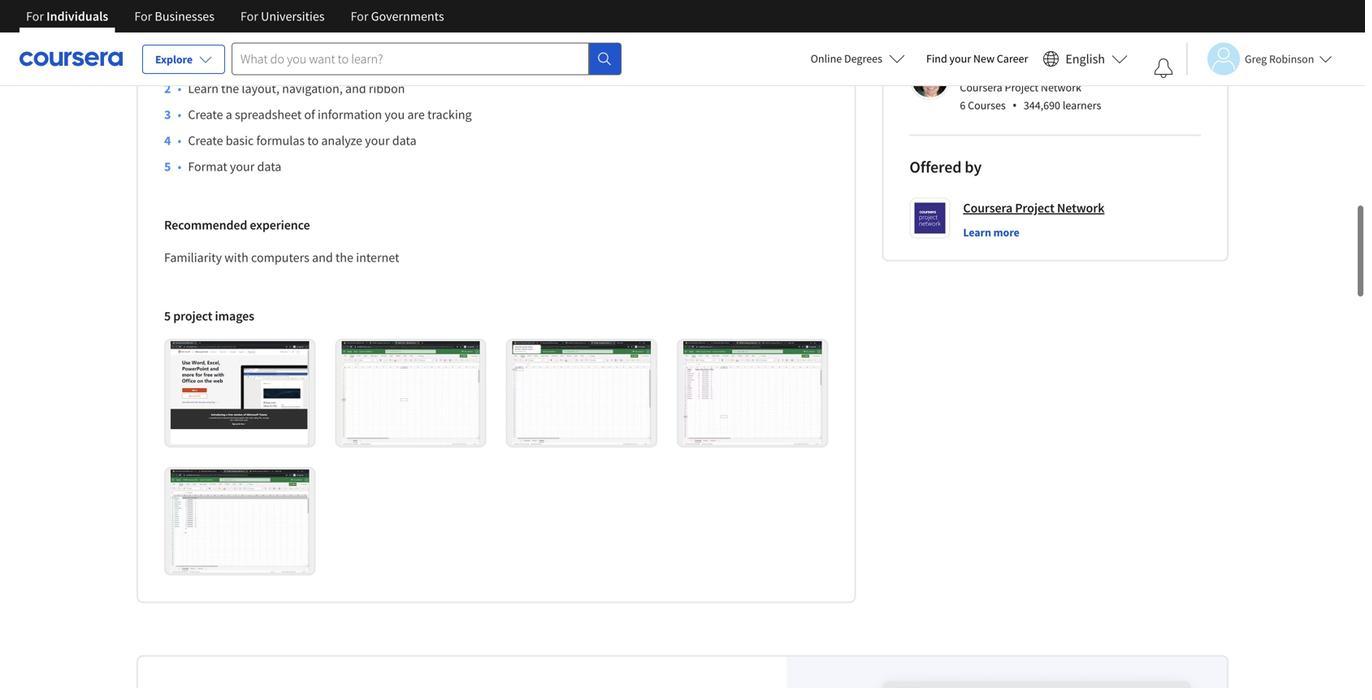 Task type: vqa. For each thing, say whether or not it's contained in the screenshot.
Businesses on the left
yes



Task type: locate. For each thing, give the bounding box(es) containing it.
coursera up "learn more" button
[[964, 200, 1013, 216]]

for
[[26, 8, 44, 24], [134, 8, 152, 24], [241, 8, 258, 24], [351, 8, 369, 24]]

data down formulas in the top of the page
[[257, 159, 282, 175]]

to
[[308, 133, 319, 149]]

learn
[[188, 81, 219, 97], [964, 225, 992, 240]]

online
[[811, 51, 842, 66]]

in
[[275, 29, 286, 45]]

0 horizontal spatial excel
[[352, 55, 380, 71]]

project inside 'link'
[[1016, 200, 1055, 216]]

for for individuals
[[26, 8, 44, 24]]

0 vertical spatial project
[[1005, 80, 1039, 95]]

• for • learn the layout, navigation, and ribbon
[[178, 81, 182, 97]]

in a video that plays in a split-screen with your work area, your instructor will walk you through these steps:
[[164, 29, 742, 45]]

coursera inside 'link'
[[964, 200, 1013, 216]]

1 vertical spatial with
[[225, 250, 249, 266]]

1 horizontal spatial with
[[363, 29, 387, 45]]

1 vertical spatial create
[[188, 133, 223, 149]]

explore button
[[142, 45, 225, 74]]

click to expand item image
[[171, 342, 309, 446], [342, 342, 480, 446], [513, 342, 651, 446], [684, 342, 822, 446], [171, 470, 309, 574]]

will
[[559, 29, 578, 45]]

these
[[678, 29, 708, 45]]

0 vertical spatial you
[[609, 29, 629, 45]]

1 horizontal spatial data
[[392, 133, 417, 149]]

for left businesses
[[134, 8, 152, 24]]

project
[[1005, 80, 1039, 95], [1016, 200, 1055, 216]]

2 horizontal spatial and
[[432, 55, 453, 71]]

2 vertical spatial the
[[336, 250, 354, 266]]

businesses
[[155, 8, 215, 24]]

None search field
[[232, 43, 622, 75]]

0 vertical spatial with
[[363, 29, 387, 45]]

for up screen
[[351, 8, 369, 24]]

of right basics
[[540, 55, 551, 71]]

with down recommended experience
[[225, 250, 249, 266]]

1 vertical spatial network
[[1058, 200, 1105, 216]]

• for • create basic formulas to analyze your data
[[178, 133, 182, 149]]

you right walk
[[609, 29, 629, 45]]

1 horizontal spatial learn
[[964, 225, 992, 240]]

microsoft
[[246, 55, 296, 71]]

learn left more
[[964, 225, 992, 240]]

0 horizontal spatial the
[[221, 81, 239, 97]]

and right computers
[[312, 250, 333, 266]]

learners
[[1063, 98, 1102, 113]]

2 for from the left
[[134, 8, 152, 24]]

and left view on the left of page
[[432, 55, 453, 71]]

with
[[363, 29, 387, 45], [225, 250, 249, 266]]

the left 'internet'
[[336, 250, 354, 266]]

1 horizontal spatial a
[[226, 107, 232, 123]]

1 create from the top
[[188, 107, 223, 123]]

greg robinson
[[1246, 52, 1315, 66]]

the down download at the top left
[[221, 81, 239, 97]]

0 horizontal spatial of
[[304, 107, 315, 123]]

3 for from the left
[[241, 8, 258, 24]]

)
[[1114, 24, 1118, 38]]

screen
[[325, 29, 360, 45]]

1 vertical spatial and
[[345, 81, 366, 97]]

1 horizontal spatial excel
[[553, 55, 581, 71]]

1 vertical spatial learn
[[964, 225, 992, 240]]

learn more button
[[964, 225, 1020, 241]]

find your new career
[[927, 51, 1029, 66]]

excel down will
[[553, 55, 581, 71]]

2 horizontal spatial a
[[288, 29, 295, 45]]

0 horizontal spatial data
[[257, 159, 282, 175]]

walk
[[581, 29, 607, 45]]

create for create basic formulas to analyze your data
[[188, 133, 223, 149]]

summer scaggs image
[[913, 62, 948, 98]]

english
[[1066, 51, 1106, 67]]

1 vertical spatial coursera
[[964, 200, 1013, 216]]

tracking
[[428, 107, 472, 123]]

the right view on the left of page
[[483, 55, 501, 71]]

summer
[[960, 62, 1008, 78]]

for for governments
[[351, 8, 369, 24]]

for up plays
[[241, 8, 258, 24]]

plays
[[244, 29, 273, 45]]

online degrees
[[811, 51, 883, 66]]

summer scaggs coursera project network 6 courses • 344,690 learners
[[960, 62, 1102, 114]]

4 for from the left
[[351, 8, 369, 24]]

navigation,
[[282, 81, 343, 97]]

recommended experience
[[164, 217, 310, 234]]

project
[[173, 308, 213, 325]]

ratings
[[959, 23, 992, 38], [1082, 24, 1114, 38]]

work
[[417, 29, 444, 45]]

through
[[632, 29, 676, 45]]

0 horizontal spatial and
[[312, 250, 333, 266]]

of
[[540, 55, 551, 71], [304, 107, 315, 123]]

project down 'scaggs'
[[1005, 80, 1039, 95]]

and up information
[[345, 81, 366, 97]]

2 horizontal spatial the
[[483, 55, 501, 71]]

coursera
[[960, 80, 1003, 95], [964, 200, 1013, 216]]

network
[[1041, 80, 1082, 95], [1058, 200, 1105, 216]]

download
[[188, 55, 243, 71]]

network inside summer scaggs coursera project network 6 courses • 344,690 learners
[[1041, 80, 1082, 95]]

analyze
[[321, 133, 363, 149]]

for for universities
[[241, 8, 258, 24]]

1 horizontal spatial you
[[609, 29, 629, 45]]

0 vertical spatial coursera
[[960, 80, 1003, 95]]

2 vertical spatial and
[[312, 250, 333, 266]]

coursera inside summer scaggs coursera project network 6 courses • 344,690 learners
[[960, 80, 1003, 95]]

a right in
[[288, 29, 295, 45]]

•
[[178, 55, 182, 71], [178, 81, 182, 97], [1013, 97, 1018, 114], [178, 107, 182, 123], [178, 133, 182, 149], [178, 159, 182, 175]]

layout,
[[242, 81, 280, 97]]

learn down download at the top left
[[188, 81, 219, 97]]

0 horizontal spatial learn
[[188, 81, 219, 97]]

banner navigation
[[13, 0, 457, 33]]

with up • download microsoft office365 excel program and view the basics of excel
[[363, 29, 387, 45]]

for universities
[[241, 8, 325, 24]]

data
[[392, 133, 417, 149], [257, 159, 282, 175]]

1 horizontal spatial of
[[540, 55, 551, 71]]

1 vertical spatial data
[[257, 159, 282, 175]]

1 horizontal spatial and
[[345, 81, 366, 97]]

greg robinson button
[[1187, 43, 1333, 75]]

data down are
[[392, 133, 417, 149]]

1 vertical spatial you
[[385, 107, 405, 123]]

a right 'in'
[[177, 29, 184, 45]]

0 vertical spatial data
[[392, 133, 417, 149]]

new
[[974, 51, 995, 66]]

and
[[432, 55, 453, 71], [345, 81, 366, 97], [312, 250, 333, 266]]

• create a spreadsheet of information you are tracking
[[178, 107, 472, 123]]

project up more
[[1016, 200, 1055, 216]]

spreadsheet
[[235, 107, 302, 123]]

• format your data
[[178, 159, 282, 175]]

0 vertical spatial create
[[188, 107, 223, 123]]

you left are
[[385, 107, 405, 123]]

you
[[609, 29, 629, 45], [385, 107, 405, 123]]

create for create a spreadsheet of information you are tracking
[[188, 107, 223, 123]]

coursera down 'summer'
[[960, 80, 1003, 95]]

of down the navigation,
[[304, 107, 315, 123]]

offered by
[[910, 157, 982, 177]]

the
[[483, 55, 501, 71], [221, 81, 239, 97], [336, 250, 354, 266]]

show notifications image
[[1155, 59, 1174, 78]]

find your new career link
[[919, 49, 1037, 69]]

a up 'basic'
[[226, 107, 232, 123]]

ratings up find your new career on the right of page
[[959, 23, 992, 38]]

online degrees button
[[798, 41, 919, 76]]

1 vertical spatial of
[[304, 107, 315, 123]]

1 excel from the left
[[352, 55, 380, 71]]

ribbon
[[369, 81, 405, 97]]

internet
[[356, 250, 400, 266]]

• for • create a spreadsheet of information you are tracking
[[178, 107, 182, 123]]

for for businesses
[[134, 8, 152, 24]]

for left individuals
[[26, 8, 44, 24]]

0 vertical spatial the
[[483, 55, 501, 71]]

2 create from the top
[[188, 133, 223, 149]]

your
[[390, 29, 414, 45], [476, 29, 501, 45], [950, 51, 972, 66], [365, 133, 390, 149], [230, 159, 255, 175]]

ratings right 326 at the right of page
[[1082, 24, 1114, 38]]

1 for from the left
[[26, 8, 44, 24]]

in
[[164, 29, 175, 45]]

a
[[177, 29, 184, 45], [288, 29, 295, 45], [226, 107, 232, 123]]

your right find
[[950, 51, 972, 66]]

learn more
[[964, 225, 1020, 240]]

scaggs
[[1010, 62, 1049, 78]]

0 vertical spatial and
[[432, 55, 453, 71]]

your down 'basic'
[[230, 159, 255, 175]]

0 vertical spatial network
[[1041, 80, 1082, 95]]

1 vertical spatial project
[[1016, 200, 1055, 216]]

steps:
[[711, 29, 742, 45]]

0 horizontal spatial with
[[225, 250, 249, 266]]

are
[[408, 107, 425, 123]]

excel up the ribbon
[[352, 55, 380, 71]]

robinson
[[1270, 52, 1315, 66]]



Task type: describe. For each thing, give the bounding box(es) containing it.
5 project images
[[164, 308, 254, 325]]

2 excel from the left
[[553, 55, 581, 71]]

english button
[[1037, 33, 1135, 85]]

instructor ratings
[[910, 23, 992, 38]]

for individuals
[[26, 8, 108, 24]]

video
[[187, 29, 217, 45]]

instructor
[[910, 23, 957, 38]]

• download microsoft office365 excel program and view the basics of excel
[[178, 55, 581, 71]]

• create basic formulas to analyze your data
[[178, 133, 417, 149]]

1 horizontal spatial the
[[336, 250, 354, 266]]

0 horizontal spatial a
[[177, 29, 184, 45]]

0 horizontal spatial ratings
[[959, 23, 992, 38]]

project inside summer scaggs coursera project network 6 courses • 344,690 learners
[[1005, 80, 1039, 95]]

0 vertical spatial of
[[540, 55, 551, 71]]

• for • format your data
[[178, 159, 182, 175]]

area,
[[447, 29, 474, 45]]

1 horizontal spatial ratings
[[1082, 24, 1114, 38]]

program
[[382, 55, 429, 71]]

your right analyze
[[365, 133, 390, 149]]

images
[[215, 308, 254, 325]]

split-
[[297, 29, 325, 45]]

summer scaggs link
[[960, 62, 1049, 78]]

for businesses
[[134, 8, 215, 24]]

( 326 ratings )
[[1059, 24, 1118, 38]]

courses
[[968, 98, 1006, 113]]

that
[[219, 29, 241, 45]]

4.7
[[1021, 24, 1036, 38]]

5
[[164, 308, 171, 325]]

(
[[1059, 24, 1062, 38]]

format
[[188, 159, 227, 175]]

computers
[[251, 250, 310, 266]]

• inside summer scaggs coursera project network 6 courses • 344,690 learners
[[1013, 97, 1018, 114]]

universities
[[261, 8, 325, 24]]

344,690
[[1024, 98, 1061, 113]]

326
[[1062, 24, 1079, 38]]

individuals
[[46, 8, 108, 24]]

coursera project network
[[964, 200, 1105, 216]]

network inside 'link'
[[1058, 200, 1105, 216]]

6
[[960, 98, 966, 113]]

by
[[965, 157, 982, 177]]

coursera project network link
[[964, 198, 1105, 218]]

• learn the layout, navigation, and ribbon
[[178, 81, 405, 97]]

greg
[[1246, 52, 1268, 66]]

experience
[[250, 217, 310, 234]]

find
[[927, 51, 948, 66]]

governments
[[371, 8, 444, 24]]

• for • download microsoft office365 excel program and view the basics of excel
[[178, 55, 182, 71]]

more
[[994, 225, 1020, 240]]

basic
[[226, 133, 254, 149]]

information
[[318, 107, 382, 123]]

1 vertical spatial the
[[221, 81, 239, 97]]

coursera image
[[20, 46, 123, 72]]

basics
[[504, 55, 537, 71]]

0 vertical spatial learn
[[188, 81, 219, 97]]

for governments
[[351, 8, 444, 24]]

familiarity with computers and the internet
[[164, 250, 400, 266]]

familiarity
[[164, 250, 222, 266]]

0 horizontal spatial you
[[385, 107, 405, 123]]

explore
[[155, 52, 193, 67]]

your down the for governments
[[390, 29, 414, 45]]

offered
[[910, 157, 962, 177]]

degrees
[[845, 51, 883, 66]]

learn inside button
[[964, 225, 992, 240]]

view
[[455, 55, 481, 71]]

your right area,
[[476, 29, 501, 45]]

office365
[[299, 55, 350, 71]]

instructor
[[504, 29, 557, 45]]

recommended
[[164, 217, 247, 234]]

formulas
[[257, 133, 305, 149]]

Search catalog text field
[[232, 43, 589, 75]]

career
[[997, 51, 1029, 66]]



